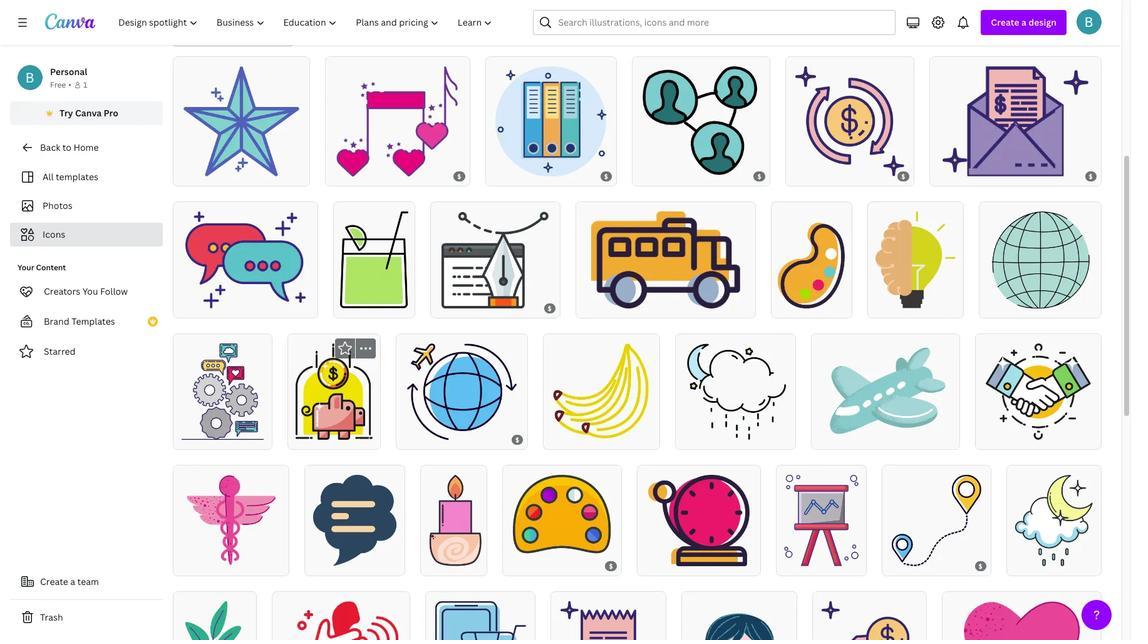Task type: locate. For each thing, give the bounding box(es) containing it.
create inside button
[[40, 576, 68, 588]]

all templates link
[[18, 165, 155, 189]]

create inside dropdown button
[[991, 16, 1020, 28]]

you
[[83, 286, 98, 298]]

all templates
[[43, 171, 98, 183]]

painting color palette image
[[513, 475, 611, 567]]

coin money dollar filled style icon image
[[822, 602, 917, 641]]

to
[[62, 142, 71, 154]]

drink icon image
[[340, 212, 408, 309]]

a for team
[[70, 576, 75, 588]]

a left team
[[70, 576, 75, 588]]

content
[[36, 263, 66, 273]]

follow
[[100, 286, 128, 298]]

a
[[1022, 16, 1027, 28], [70, 576, 75, 588]]

airplane travel flying with planet fill style icon image
[[407, 344, 517, 440]]

create left team
[[40, 576, 68, 588]]

None search field
[[534, 10, 896, 35]]

design
[[1029, 16, 1057, 28]]

half brain bulb innovation idea icon flat style image
[[876, 212, 956, 309]]

•
[[68, 80, 71, 90]]

try
[[60, 107, 73, 119]]

financial image
[[296, 344, 373, 440], [987, 344, 1091, 440]]

smartphone technology with shopping cart line style icon image
[[435, 602, 526, 641]]

sphere browser computer free form   style icon image
[[990, 212, 1092, 309]]

create for create a design
[[991, 16, 1020, 28]]

free •
[[50, 80, 71, 90]]

brad klo image
[[1077, 9, 1102, 34]]

back to home link
[[10, 135, 163, 160]]

back to home
[[40, 142, 99, 154]]

a inside button
[[70, 576, 75, 588]]

pins pointers location fill style image
[[892, 475, 982, 567]]

a for design
[[1022, 16, 1027, 28]]

starred link
[[10, 340, 163, 365]]

0 vertical spatial rainy evening icon image
[[686, 344, 786, 440]]

0 horizontal spatial rainy evening icon image
[[686, 344, 786, 440]]

1 horizontal spatial financial image
[[987, 344, 1091, 440]]

1 horizontal spatial create
[[991, 16, 1020, 28]]

receipt commercial with money symbol image
[[561, 602, 656, 641]]

0 horizontal spatial a
[[70, 576, 75, 588]]

create for create a team
[[40, 576, 68, 588]]

office books detailed   style icons image
[[496, 66, 607, 177]]

0 vertical spatial create
[[991, 16, 1020, 28]]

0 horizontal spatial financial image
[[296, 344, 373, 440]]

$ for people image
[[758, 172, 762, 181]]

14,205,913 icons
[[1032, 28, 1102, 39]]

create a team button
[[10, 570, 163, 595]]

chat icon image
[[185, 212, 306, 309]]

photos link
[[18, 194, 155, 218]]

personal
[[50, 66, 87, 78]]

$ for arrows with coin money dollar filled icon
[[902, 172, 906, 181]]

1 horizontal spatial rainy evening icon image
[[1015, 475, 1094, 567]]

1 vertical spatial create
[[40, 576, 68, 588]]

pro
[[104, 107, 118, 119]]

notes music with hearts detailed image
[[336, 66, 459, 177]]

banana icon image
[[554, 344, 650, 440]]

$
[[458, 172, 462, 181], [605, 172, 609, 181], [758, 172, 762, 181], [902, 172, 906, 181], [1089, 172, 1094, 181], [548, 305, 552, 313], [516, 436, 520, 445], [609, 563, 614, 572], [979, 563, 983, 572]]

office image
[[182, 344, 264, 440]]

1 vertical spatial a
[[70, 576, 75, 588]]

web design image
[[441, 212, 550, 309]]

create
[[991, 16, 1020, 28], [40, 576, 68, 588]]

create left design
[[991, 16, 1020, 28]]

brand templates
[[44, 316, 115, 328]]

1 vertical spatial rainy evening icon image
[[1015, 475, 1094, 567]]

templates
[[72, 316, 115, 328]]

all
[[43, 171, 54, 183]]

health heart with pulse symbol texture tonal   style icon image
[[956, 602, 1088, 641]]

0 vertical spatial a
[[1022, 16, 1027, 28]]

school bus icon image
[[591, 212, 741, 309]]

a inside dropdown button
[[1022, 16, 1027, 28]]

create a design button
[[981, 10, 1067, 35]]

0 horizontal spatial create
[[40, 576, 68, 588]]

face of woman  story book   style icon image
[[691, 602, 787, 641]]

templates
[[56, 171, 98, 183]]

people image
[[643, 66, 760, 177]]

a left design
[[1022, 16, 1027, 28]]

rainy evening icon image
[[686, 344, 786, 440], [1015, 475, 1094, 567]]

14,205,913
[[1032, 28, 1078, 39]]

1 horizontal spatial a
[[1022, 16, 1027, 28]]



Task type: describe. For each thing, give the bounding box(es) containing it.
$ for airplane travel flying with planet fill style icon
[[516, 436, 520, 445]]

health symbol texture tonal   style icon image
[[183, 475, 279, 567]]

your
[[18, 263, 34, 273]]

icons
[[1080, 28, 1102, 39]]

arrows with coin money dollar filled icon image
[[796, 66, 905, 177]]

create a design
[[991, 16, 1057, 28]]

brand
[[44, 316, 69, 328]]

spa theme icon image
[[427, 475, 482, 567]]

creators you follow link
[[10, 279, 163, 305]]

school chalkboard detail style icon image
[[784, 475, 859, 567]]

canva
[[75, 107, 102, 119]]

brand templates link
[[10, 310, 163, 335]]

star five pointed fill style icon image
[[183, 66, 300, 177]]

$ for web design image
[[548, 305, 552, 313]]

talking speech bubble flat style icon image
[[313, 475, 396, 567]]

$ for receipt commercial with money symbol in envelope image
[[1089, 172, 1094, 181]]

team
[[77, 576, 99, 588]]

receipt commercial with money symbol in envelope image
[[943, 66, 1089, 177]]

photos
[[43, 200, 73, 212]]

creators
[[44, 286, 80, 298]]

creators you follow
[[44, 286, 128, 298]]

Search search field
[[559, 11, 888, 34]]

back
[[40, 142, 60, 154]]

airplane transport tourism vacations travel image
[[824, 344, 948, 440]]

icons
[[43, 229, 65, 241]]

school bell icon image
[[648, 475, 750, 567]]

try canva pro button
[[10, 102, 163, 125]]

palette icon image
[[778, 212, 846, 309]]

$ for the pins pointers location fill style 'image'
[[979, 563, 983, 572]]

home
[[74, 142, 99, 154]]

1
[[83, 80, 87, 90]]

create a team
[[40, 576, 99, 588]]

2 financial image from the left
[[987, 344, 1091, 440]]

$ for office books detailed   style icons
[[605, 172, 609, 181]]

trash
[[40, 612, 63, 624]]

1 financial image from the left
[[296, 344, 373, 440]]

your content
[[18, 263, 66, 273]]

trash link
[[10, 606, 163, 631]]

hand with branch and leafs flat   style icon image
[[180, 602, 249, 641]]

$ for notes music with hearts detailed image
[[458, 172, 462, 181]]

try canva pro
[[60, 107, 118, 119]]

starred
[[44, 346, 76, 358]]

top level navigation element
[[110, 10, 503, 35]]

isolated vintage phone icon line design image
[[284, 602, 399, 641]]

free
[[50, 80, 66, 90]]

$ for painting color palette image
[[609, 563, 614, 572]]



Task type: vqa. For each thing, say whether or not it's contained in the screenshot.
'Overview' link on the top of page
no



